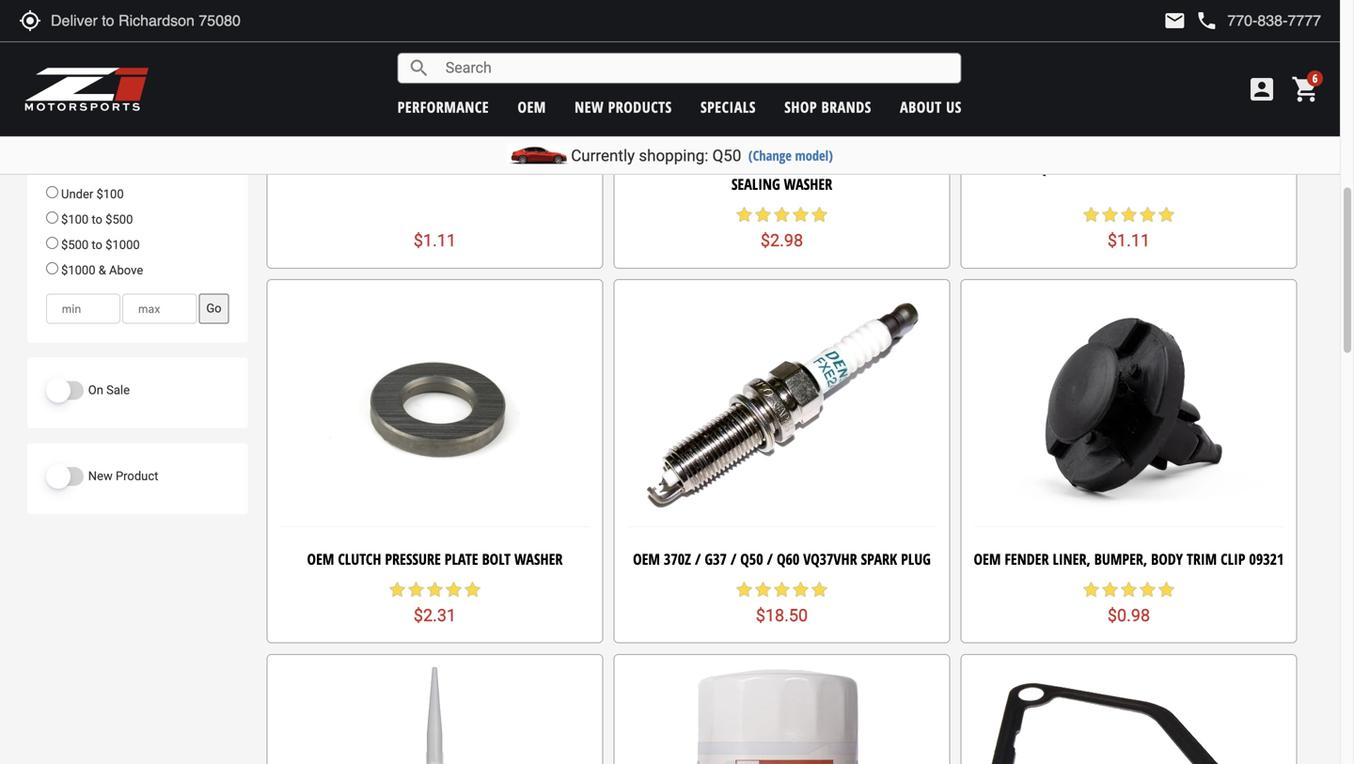 Task type: vqa. For each thing, say whether or not it's contained in the screenshot.
'More' to the bottom
no



Task type: describe. For each thing, give the bounding box(es) containing it.
vq
[[1030, 157, 1047, 178]]

oem clutch pressure plate bolt
[[333, 157, 537, 178]]

Search search field
[[430, 54, 961, 83]]

/ right g37
[[731, 549, 737, 569]]

plug inside oem transmission / differential drain plug sealing washer
[[897, 157, 926, 178]]

account_box link
[[1242, 74, 1282, 104]]

0 horizontal spatial $100
[[61, 213, 89, 227]]

oem for oem 370z / g37 / q50 / q60 vq37vhr spark plug
[[633, 549, 660, 569]]

currently shopping: q50 (change model)
[[571, 146, 833, 165]]

shop brands link
[[785, 97, 872, 117]]

$2.98
[[761, 231, 803, 251]]

model)
[[795, 146, 833, 165]]

1 $1.11 from the left
[[414, 231, 456, 251]]

clutch for oem clutch pressure plate bolt washer
[[338, 549, 381, 569]]

$18.50
[[756, 606, 808, 626]]

manifold
[[1134, 157, 1197, 178]]

(change
[[748, 146, 792, 165]]

mail link
[[1164, 9, 1186, 32]]

on
[[88, 383, 103, 398]]

1 up from the top
[[141, 3, 156, 17]]

$2.31
[[414, 606, 456, 626]]

new product
[[88, 469, 158, 483]]

sale
[[106, 383, 130, 398]]

$1000 & above
[[58, 264, 143, 278]]

washer inside oem transmission / differential drain plug sealing washer
[[784, 174, 832, 194]]

oem vq / vr exhaust manifold stud nut
[[999, 157, 1259, 178]]

1 663 from the top
[[163, 22, 184, 36]]

new
[[575, 97, 604, 117]]

body
[[1151, 549, 1183, 569]]

drain
[[855, 157, 893, 178]]

about
[[900, 97, 942, 117]]

$1.11 inside star star star star star $1.11
[[1108, 231, 1150, 251]]

370z
[[664, 549, 691, 569]]

exhaust
[[1079, 157, 1130, 178]]

fender
[[1005, 549, 1049, 569]]

2 up from the top
[[141, 22, 156, 36]]

to for $100
[[92, 213, 102, 227]]

above
[[109, 264, 143, 278]]

bolt for oem clutch pressure plate bolt
[[508, 157, 537, 178]]

oem for oem clutch pressure plate bolt washer
[[307, 549, 334, 569]]

mail
[[1164, 9, 1186, 32]]

oem fender liner, bumper, body trim clip 09321
[[974, 549, 1284, 569]]

differential
[[771, 157, 851, 178]]

account_box
[[1247, 74, 1277, 104]]

bumper,
[[1094, 549, 1148, 569]]

transmission
[[668, 157, 758, 178]]

star star star star star $18.50
[[735, 581, 829, 626]]

shopping_cart
[[1291, 74, 1321, 104]]

brands
[[822, 97, 872, 117]]

trim
[[1187, 549, 1217, 569]]

/ for g37
[[695, 549, 701, 569]]

star star star star star $2.31
[[388, 581, 482, 626]]

0 vertical spatial $100
[[96, 187, 124, 201]]

4 up from the top
[[141, 59, 156, 73]]

oem for oem vq / vr exhaust manifold stud nut
[[999, 157, 1027, 178]]

shop
[[785, 97, 817, 117]]

shopping:
[[639, 146, 709, 165]]

clutch for oem clutch pressure plate bolt
[[364, 157, 407, 178]]

/ for differential
[[761, 157, 767, 178]]

oem 370z / g37 / q50 / q60 vq37vhr spark plug
[[633, 549, 931, 569]]

about us
[[900, 97, 962, 117]]

mail phone
[[1164, 9, 1218, 32]]

product
[[116, 469, 158, 483]]

spark
[[861, 549, 897, 569]]

$100 to $500
[[58, 213, 133, 227]]

z1 motorsports logo image
[[24, 66, 150, 113]]

3 up from the top
[[141, 41, 156, 55]]

performance
[[398, 97, 489, 117]]

currently
[[571, 146, 635, 165]]

oem transmission / differential drain plug sealing washer
[[637, 157, 926, 194]]

651
[[163, 3, 184, 17]]

star star star star star $1.11
[[1082, 206, 1176, 251]]

1 vertical spatial $500
[[61, 238, 89, 252]]

09321
[[1249, 549, 1284, 569]]

on sale
[[88, 383, 130, 398]]

go button
[[199, 294, 229, 324]]

new products
[[575, 97, 672, 117]]

star star star star star $0.98
[[1082, 581, 1176, 626]]

to for $500
[[92, 238, 102, 252]]

oem for oem transmission / differential drain plug sealing washer
[[637, 157, 665, 178]]



Task type: locate. For each thing, give the bounding box(es) containing it.
under
[[61, 187, 93, 201]]

oem for oem clutch pressure plate bolt
[[333, 157, 360, 178]]

$100 down under
[[61, 213, 89, 227]]

0 vertical spatial 663
[[163, 22, 184, 36]]

$1.11
[[414, 231, 456, 251], [1108, 231, 1150, 251]]

1 vertical spatial $1000
[[61, 264, 95, 278]]

oem for oem fender liner, bumper, body trim clip 09321
[[974, 549, 1001, 569]]

0 vertical spatial $1000
[[106, 238, 140, 252]]

2 663 from the top
[[163, 41, 184, 55]]

liner,
[[1053, 549, 1091, 569]]

1 vertical spatial pressure
[[385, 549, 441, 569]]

plate
[[471, 157, 504, 178], [445, 549, 478, 569]]

performance link
[[398, 97, 489, 117]]

us
[[946, 97, 962, 117]]

& up 663 down & up 651
[[131, 22, 184, 36]]

0 horizontal spatial $1.11
[[414, 231, 456, 251]]

& up
[[131, 59, 156, 73]]

0 vertical spatial pressure
[[411, 157, 467, 178]]

vq37vhr
[[803, 549, 857, 569]]

q50 up "sealing"
[[712, 146, 741, 165]]

all
[[58, 162, 75, 176]]

plug right drain
[[897, 157, 926, 178]]

shopping_cart link
[[1287, 74, 1321, 104]]

0 vertical spatial q50
[[712, 146, 741, 165]]

oem clutch pressure plate bolt washer
[[307, 549, 563, 569]]

0 vertical spatial $500
[[106, 213, 133, 227]]

$500 up the $500 to $1000
[[106, 213, 133, 227]]

1 vertical spatial & up 663
[[131, 41, 184, 55]]

0 vertical spatial plate
[[471, 157, 504, 178]]

oem for oem link
[[518, 97, 546, 117]]

1 vertical spatial q50
[[740, 549, 763, 569]]

phone link
[[1196, 9, 1321, 32]]

1 vertical spatial clutch
[[338, 549, 381, 569]]

& up 663 up the & up
[[131, 41, 184, 55]]

about us link
[[900, 97, 962, 117]]

stud
[[1201, 157, 1231, 178]]

star star star star star $2.98
[[735, 206, 829, 251]]

0 vertical spatial clutch
[[364, 157, 407, 178]]

pressure for oem clutch pressure plate bolt
[[411, 157, 467, 178]]

to up the $500 to $1000
[[92, 213, 102, 227]]

2 & up 663 from the top
[[131, 41, 184, 55]]

1 vertical spatial plug
[[901, 549, 931, 569]]

g37
[[705, 549, 727, 569]]

oem
[[518, 97, 546, 117], [333, 157, 360, 178], [637, 157, 665, 178], [999, 157, 1027, 178], [307, 549, 334, 569], [633, 549, 660, 569], [974, 549, 1001, 569]]

/
[[761, 157, 767, 178], [1050, 157, 1056, 178], [695, 549, 701, 569], [731, 549, 737, 569], [767, 549, 773, 569]]

None radio
[[46, 186, 58, 198], [46, 263, 58, 275], [46, 186, 58, 198], [46, 263, 58, 275]]

1 vertical spatial 663
[[163, 41, 184, 55]]

&
[[131, 3, 138, 17], [131, 22, 138, 36], [131, 41, 138, 55], [131, 59, 138, 73], [98, 264, 106, 278]]

to down $100 to $500
[[92, 238, 102, 252]]

/ inside oem transmission / differential drain plug sealing washer
[[761, 157, 767, 178]]

/ left differential
[[761, 157, 767, 178]]

0 vertical spatial plug
[[897, 157, 926, 178]]

/ for vr
[[1050, 157, 1056, 178]]

1 vertical spatial plate
[[445, 549, 478, 569]]

shop brands
[[785, 97, 872, 117]]

$1.11 down oem vq / vr exhaust manifold stud nut
[[1108, 231, 1150, 251]]

clip
[[1221, 549, 1246, 569]]

oem inside oem transmission / differential drain plug sealing washer
[[637, 157, 665, 178]]

vr
[[1060, 157, 1075, 178]]

1 vertical spatial $100
[[61, 213, 89, 227]]

& up link
[[46, 56, 229, 76]]

None radio
[[46, 212, 58, 224], [46, 237, 58, 249], [46, 212, 58, 224], [46, 237, 58, 249]]

sealing
[[732, 174, 780, 194]]

$1000
[[106, 238, 140, 252], [61, 264, 95, 278]]

0 horizontal spatial $500
[[61, 238, 89, 252]]

pressure for oem clutch pressure plate bolt washer
[[385, 549, 441, 569]]

up
[[141, 3, 156, 17], [141, 22, 156, 36], [141, 41, 156, 55], [141, 59, 156, 73]]

0 vertical spatial bolt
[[508, 157, 537, 178]]

plug right spark
[[901, 549, 931, 569]]

1 horizontal spatial $100
[[96, 187, 124, 201]]

1 horizontal spatial washer
[[784, 174, 832, 194]]

plate down performance link
[[471, 157, 504, 178]]

under  $100
[[58, 187, 124, 201]]

max number field
[[122, 294, 197, 324]]

1 horizontal spatial $1.11
[[1108, 231, 1150, 251]]

specials link
[[701, 97, 756, 117]]

go
[[206, 301, 222, 315]]

& up 663
[[131, 22, 184, 36], [131, 41, 184, 55]]

plate for oem clutch pressure plate bolt
[[471, 157, 504, 178]]

1 horizontal spatial $500
[[106, 213, 133, 227]]

1 vertical spatial to
[[92, 238, 102, 252]]

0 vertical spatial & up 663
[[131, 22, 184, 36]]

1 to from the top
[[92, 213, 102, 227]]

washer
[[784, 174, 832, 194], [514, 549, 563, 569]]

/ left the vr
[[1050, 157, 1056, 178]]

pressure up star star star star star $2.31
[[385, 549, 441, 569]]

bolt
[[508, 157, 537, 178], [482, 549, 511, 569]]

plate up star star star star star $2.31
[[445, 549, 478, 569]]

pressure down performance
[[411, 157, 467, 178]]

min number field
[[46, 294, 120, 324]]

2 to from the top
[[92, 238, 102, 252]]

bolt for oem clutch pressure plate bolt washer
[[482, 549, 511, 569]]

oem link
[[518, 97, 546, 117]]

q50 right g37
[[740, 549, 763, 569]]

$100
[[96, 187, 124, 201], [61, 213, 89, 227]]

$1.11 down the oem clutch pressure plate bolt
[[414, 231, 456, 251]]

$500 to $1000
[[58, 238, 140, 252]]

products
[[608, 97, 672, 117]]

& up 651
[[131, 3, 184, 17]]

$0.98
[[1108, 606, 1150, 626]]

1 vertical spatial bolt
[[482, 549, 511, 569]]

0 horizontal spatial $1000
[[61, 264, 95, 278]]

star
[[735, 206, 754, 224], [754, 206, 773, 224], [773, 206, 791, 224], [791, 206, 810, 224], [810, 206, 829, 224], [1082, 206, 1101, 224], [1101, 206, 1120, 224], [1120, 206, 1138, 224], [1138, 206, 1157, 224], [1157, 206, 1176, 224], [388, 581, 407, 599], [407, 581, 426, 599], [426, 581, 444, 599], [444, 581, 463, 599], [463, 581, 482, 599], [735, 581, 754, 599], [754, 581, 773, 599], [773, 581, 791, 599], [791, 581, 810, 599], [810, 581, 829, 599], [1082, 581, 1101, 599], [1101, 581, 1120, 599], [1120, 581, 1138, 599], [1138, 581, 1157, 599], [1157, 581, 1176, 599]]

new
[[88, 469, 113, 483]]

$1000 down the $500 to $1000
[[61, 264, 95, 278]]

1 & up 663 from the top
[[131, 22, 184, 36]]

2 $1.11 from the left
[[1108, 231, 1150, 251]]

search
[[408, 57, 430, 79]]

specials
[[701, 97, 756, 117]]

q50
[[712, 146, 741, 165], [740, 549, 763, 569]]

$100 up $100 to $500
[[96, 187, 124, 201]]

(change model) link
[[748, 146, 833, 165]]

$500 down $100 to $500
[[61, 238, 89, 252]]

/ left g37
[[695, 549, 701, 569]]

price
[[44, 127, 76, 150]]

nut
[[1234, 157, 1259, 178]]

$1000 up above
[[106, 238, 140, 252]]

663
[[163, 22, 184, 36], [163, 41, 184, 55]]

0 vertical spatial washer
[[784, 174, 832, 194]]

$500
[[106, 213, 133, 227], [61, 238, 89, 252]]

my_location
[[19, 9, 41, 32]]

clutch
[[364, 157, 407, 178], [338, 549, 381, 569]]

1 horizontal spatial $1000
[[106, 238, 140, 252]]

plate for oem clutch pressure plate bolt washer
[[445, 549, 478, 569]]

plug
[[897, 157, 926, 178], [901, 549, 931, 569]]

0 vertical spatial to
[[92, 213, 102, 227]]

1 vertical spatial washer
[[514, 549, 563, 569]]

/ left q60
[[767, 549, 773, 569]]

new products link
[[575, 97, 672, 117]]

0 horizontal spatial washer
[[514, 549, 563, 569]]

q60
[[777, 549, 800, 569]]

phone
[[1196, 9, 1218, 32]]



